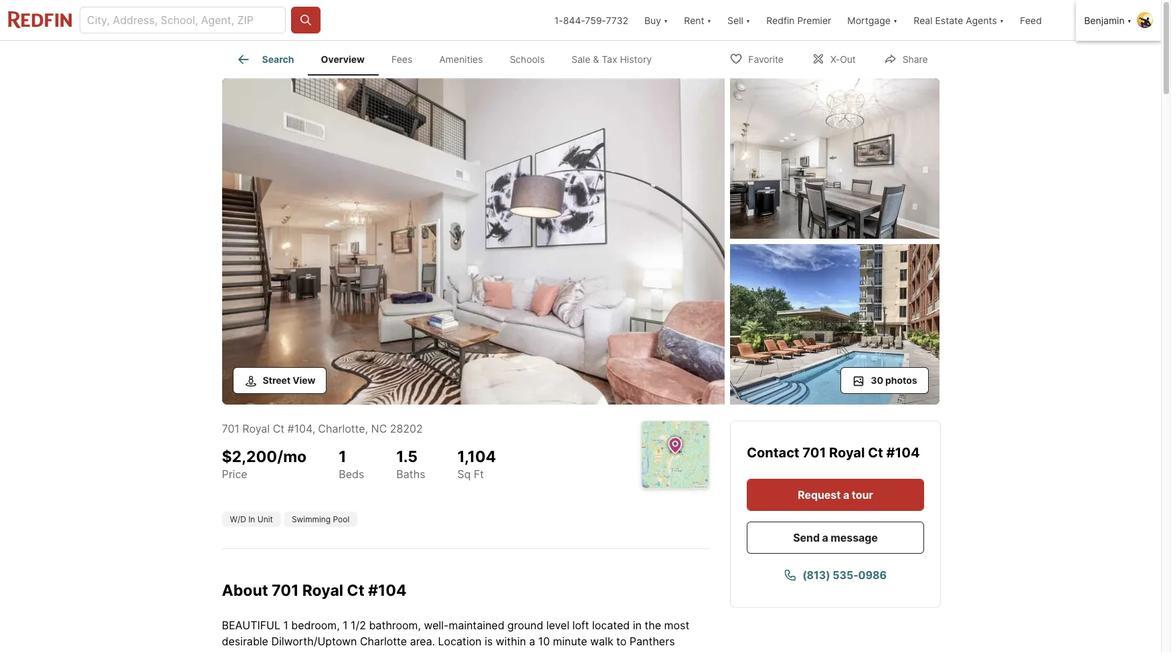 Task type: vqa. For each thing, say whether or not it's contained in the screenshot.
1 bath corresponding to $729,000
no



Task type: locate. For each thing, give the bounding box(es) containing it.
1 horizontal spatial #104
[[368, 581, 407, 600]]

user photo image
[[1137, 12, 1153, 28]]

the right in
[[645, 619, 661, 633]]

dilworth
[[589, 651, 631, 653]]

▾ for benjamin ▾
[[1128, 14, 1132, 26]]

bathroom,
[[369, 619, 421, 633]]

tax
[[602, 54, 618, 65]]

3 ▾ from the left
[[746, 14, 751, 26]]

a left tour
[[843, 488, 849, 502]]

2 vertical spatial ct
[[347, 581, 365, 600]]

▾ for sell ▾
[[746, 14, 751, 26]]

, down view on the left bottom of page
[[313, 422, 316, 435]]

6 ▾ from the left
[[1128, 14, 1132, 26]]

1 ▾ from the left
[[664, 14, 668, 26]]

rent ▾
[[684, 14, 712, 26]]

tour
[[852, 488, 873, 502]]

premier
[[797, 14, 832, 26]]

1 vertical spatial 701
[[802, 445, 826, 461]]

fees
[[392, 54, 413, 65]]

to down 'panthers'
[[655, 651, 665, 653]]

charlotte
[[318, 422, 365, 435], [360, 635, 407, 649]]

2 vertical spatial 701
[[272, 581, 299, 600]]

tab list containing search
[[222, 41, 676, 76]]

759-
[[585, 14, 606, 26]]

701
[[222, 422, 240, 435], [802, 445, 826, 461], [272, 581, 299, 600]]

ground
[[508, 619, 543, 633]]

agents
[[966, 14, 997, 26]]

0 vertical spatial charlotte
[[318, 422, 365, 435]]

1 vertical spatial royal
[[829, 445, 865, 461]]

beds
[[339, 468, 364, 481]]

1 vertical spatial to
[[655, 651, 665, 653]]

▾ right mortgage
[[894, 14, 898, 26]]

2 vertical spatial royal
[[302, 581, 343, 600]]

0 vertical spatial ct
[[273, 422, 285, 435]]

1 beds
[[339, 447, 364, 481]]

a
[[843, 488, 849, 502], [822, 531, 828, 545], [529, 635, 535, 649]]

701 right contact
[[802, 445, 826, 461]]

2 horizontal spatial ct
[[868, 445, 883, 461]]

out
[[840, 53, 856, 65]]

royal up request a tour
[[829, 445, 865, 461]]

charlotte up ymca
[[360, 635, 407, 649]]

sale & tax history tab
[[558, 44, 665, 76]]

1,104
[[458, 447, 496, 466]]

1
[[339, 447, 346, 466], [283, 619, 288, 633], [343, 619, 348, 633]]

to
[[617, 635, 627, 649], [655, 651, 665, 653]]

0 horizontal spatial #104
[[288, 422, 313, 435]]

minutes
[[475, 651, 516, 653]]

1 horizontal spatial ,
[[365, 422, 368, 435]]

a inside "beautiful 1 bedroom, 1 1/2 bathroom, well-maintained ground level loft located in the most desirable dilworth/uptown charlotte area. location is within a 10 minute walk to panthers stadium, the light rail, dowd ymca and uptown. minutes away from all dilworth has to offe"
[[529, 635, 535, 649]]

0 vertical spatial to
[[617, 635, 627, 649]]

submit search image
[[299, 13, 313, 27]]

loft
[[573, 619, 589, 633]]

701 right about
[[272, 581, 299, 600]]

1 inside '1 beds'
[[339, 447, 346, 466]]

is
[[485, 635, 493, 649]]

request a tour button
[[747, 479, 924, 511]]

1 up beds
[[339, 447, 346, 466]]

to up dilworth
[[617, 635, 627, 649]]

ct for contact 701 royal ct #104
[[868, 445, 883, 461]]

▾ right buy on the top
[[664, 14, 668, 26]]

0 horizontal spatial ct
[[273, 422, 285, 435]]

▾ right sell
[[746, 14, 751, 26]]

ct up tour
[[868, 445, 883, 461]]

about 701 royal ct #104
[[222, 581, 407, 600]]

royal up 'bedroom,' at the bottom
[[302, 581, 343, 600]]

0986
[[859, 569, 887, 582]]

uptown.
[[430, 651, 472, 653]]

(813)
[[803, 569, 830, 582]]

price
[[222, 468, 247, 481]]

0 horizontal spatial a
[[529, 635, 535, 649]]

charlotte up '1 beds'
[[318, 422, 365, 435]]

royal for about 701 royal ct #104
[[302, 581, 343, 600]]

#104
[[288, 422, 313, 435], [886, 445, 920, 461], [368, 581, 407, 600]]

0 horizontal spatial the
[[269, 651, 286, 653]]

sale
[[572, 54, 591, 65]]

0 vertical spatial #104
[[288, 422, 313, 435]]

minute
[[553, 635, 587, 649]]

w/d in unit
[[230, 514, 273, 524]]

▾ left user photo
[[1128, 14, 1132, 26]]

0 vertical spatial 701
[[222, 422, 240, 435]]

search link
[[235, 52, 294, 68]]

701 up '$2,200'
[[222, 422, 240, 435]]

4 ▾ from the left
[[894, 14, 898, 26]]

a right send
[[822, 531, 828, 545]]

send
[[793, 531, 820, 545]]

▾ for mortgage ▾
[[894, 14, 898, 26]]

0 vertical spatial a
[[843, 488, 849, 502]]

most
[[664, 619, 690, 633]]

2 horizontal spatial 701
[[802, 445, 826, 461]]

a up the away
[[529, 635, 535, 649]]

1 vertical spatial the
[[269, 651, 286, 653]]

has
[[634, 651, 652, 653]]

2 horizontal spatial royal
[[829, 445, 865, 461]]

all
[[575, 651, 586, 653]]

1,104 sq ft
[[458, 447, 496, 481]]

2 vertical spatial #104
[[368, 581, 407, 600]]

rail,
[[317, 651, 338, 653]]

1 vertical spatial a
[[822, 531, 828, 545]]

w/d
[[230, 514, 246, 524]]

redfin premier
[[767, 14, 832, 26]]

0 horizontal spatial royal
[[243, 422, 270, 435]]

ct up /mo
[[273, 422, 285, 435]]

amenities tab
[[426, 44, 496, 76]]

sell ▾ button
[[720, 0, 759, 40]]

schools
[[510, 54, 545, 65]]

x-out button
[[801, 45, 867, 72]]

baths
[[396, 468, 425, 481]]

1 horizontal spatial 701
[[272, 581, 299, 600]]

1 horizontal spatial royal
[[302, 581, 343, 600]]

royal
[[243, 422, 270, 435], [829, 445, 865, 461], [302, 581, 343, 600]]

1 horizontal spatial a
[[822, 531, 828, 545]]

1/2
[[351, 619, 366, 633]]

1 vertical spatial charlotte
[[360, 635, 407, 649]]

tab list
[[222, 41, 676, 76]]

favorite button
[[718, 45, 795, 72]]

image image
[[222, 78, 725, 405], [730, 78, 939, 239], [730, 244, 939, 405]]

ft
[[474, 468, 484, 481]]

overview tab
[[308, 44, 378, 76]]

2 horizontal spatial #104
[[886, 445, 920, 461]]

1 horizontal spatial to
[[655, 651, 665, 653]]

feed button
[[1012, 0, 1077, 40]]

the left light
[[269, 651, 286, 653]]

buy ▾
[[645, 14, 668, 26]]

1 vertical spatial #104
[[886, 445, 920, 461]]

feed
[[1020, 14, 1042, 26]]

1 horizontal spatial ct
[[347, 581, 365, 600]]

▾ right rent
[[707, 14, 712, 26]]

2 horizontal spatial a
[[843, 488, 849, 502]]

0 vertical spatial royal
[[243, 422, 270, 435]]

0 horizontal spatial 701
[[222, 422, 240, 435]]

(813) 535-0986 button
[[747, 559, 924, 591]]

a for request
[[843, 488, 849, 502]]

ct up 1/2
[[347, 581, 365, 600]]

2 ▾ from the left
[[707, 14, 712, 26]]

844-
[[563, 14, 585, 26]]

buy
[[645, 14, 661, 26]]

benjamin ▾
[[1085, 14, 1132, 26]]

contact 701 royal ct #104
[[747, 445, 920, 461]]

2 vertical spatial a
[[529, 635, 535, 649]]

#104 for about 701 royal ct #104
[[368, 581, 407, 600]]

swimming
[[292, 514, 331, 524]]

1 horizontal spatial the
[[645, 619, 661, 633]]

mortgage
[[848, 14, 891, 26]]

the
[[645, 619, 661, 633], [269, 651, 286, 653]]

royal up '$2,200'
[[243, 422, 270, 435]]

swimming pool
[[292, 514, 350, 524]]

▾ right agents
[[1000, 14, 1004, 26]]

walk
[[590, 635, 614, 649]]

701 for contact 701 royal ct #104
[[802, 445, 826, 461]]

1 vertical spatial ct
[[868, 445, 883, 461]]

, left nc
[[365, 422, 368, 435]]

0 horizontal spatial ,
[[313, 422, 316, 435]]

stadium,
[[222, 651, 266, 653]]

ct
[[273, 422, 285, 435], [868, 445, 883, 461], [347, 581, 365, 600]]



Task type: describe. For each thing, give the bounding box(es) containing it.
dilworth/uptown
[[271, 635, 357, 649]]

pool
[[333, 514, 350, 524]]

search
[[262, 54, 294, 65]]

beautiful
[[222, 619, 280, 633]]

request a tour
[[798, 488, 873, 502]]

$2,200 /mo price
[[222, 447, 307, 481]]

x-
[[831, 53, 840, 65]]

5 ▾ from the left
[[1000, 14, 1004, 26]]

701 for about 701 royal ct #104
[[272, 581, 299, 600]]

1.5
[[396, 447, 418, 466]]

street
[[263, 375, 291, 386]]

1 left 1/2
[[343, 619, 348, 633]]

▾ for buy ▾
[[664, 14, 668, 26]]

10
[[538, 635, 550, 649]]

▾ for rent ▾
[[707, 14, 712, 26]]

location
[[438, 635, 482, 649]]

estate
[[935, 14, 963, 26]]

(813) 535-0986
[[803, 569, 887, 582]]

area.
[[410, 635, 435, 649]]

street view button
[[233, 367, 327, 394]]

located
[[592, 619, 630, 633]]

1 left 'bedroom,' at the bottom
[[283, 619, 288, 633]]

view
[[293, 375, 315, 386]]

benjamin
[[1085, 14, 1125, 26]]

rent
[[684, 14, 705, 26]]

#104 for contact 701 royal ct #104
[[886, 445, 920, 461]]

redfin premier button
[[759, 0, 840, 40]]

message
[[831, 531, 878, 545]]

1-844-759-7732 link
[[555, 14, 628, 26]]

1 , from the left
[[313, 422, 316, 435]]

ct for about 701 royal ct #104
[[347, 581, 365, 600]]

/mo
[[277, 447, 307, 466]]

and
[[408, 651, 427, 653]]

535-
[[833, 569, 859, 582]]

schools tab
[[496, 44, 558, 76]]

royal for contact 701 royal ct #104
[[829, 445, 865, 461]]

maintained
[[449, 619, 505, 633]]

1-844-759-7732
[[555, 14, 628, 26]]

a for send
[[822, 531, 828, 545]]

0 vertical spatial the
[[645, 619, 661, 633]]

nc
[[371, 422, 387, 435]]

send a message button
[[747, 522, 924, 554]]

mortgage ▾ button
[[840, 0, 906, 40]]

light
[[289, 651, 314, 653]]

real estate agents ▾ link
[[914, 0, 1004, 40]]

send a message
[[793, 531, 878, 545]]

sq
[[458, 468, 471, 481]]

sell
[[728, 14, 744, 26]]

favorite
[[749, 53, 784, 65]]

dowd
[[341, 651, 370, 653]]

buy ▾ button
[[637, 0, 676, 40]]

City, Address, School, Agent, ZIP search field
[[80, 7, 286, 33]]

redfin
[[767, 14, 795, 26]]

history
[[620, 54, 652, 65]]

rent ▾ button
[[676, 0, 720, 40]]

real estate agents ▾
[[914, 14, 1004, 26]]

fees tab
[[378, 44, 426, 76]]

overview
[[321, 54, 365, 65]]

sell ▾
[[728, 14, 751, 26]]

30 photos button
[[841, 367, 929, 394]]

in
[[248, 514, 255, 524]]

mortgage ▾ button
[[848, 0, 898, 40]]

7732
[[606, 14, 628, 26]]

701 royal ct #104 , charlotte , nc 28202
[[222, 422, 423, 435]]

level
[[546, 619, 570, 633]]

map entry image
[[642, 421, 709, 488]]

in
[[633, 619, 642, 633]]

1.5 baths
[[396, 447, 425, 481]]

28202
[[390, 422, 423, 435]]

2 , from the left
[[365, 422, 368, 435]]

real estate agents ▾ button
[[906, 0, 1012, 40]]

0 horizontal spatial to
[[617, 635, 627, 649]]

away
[[519, 651, 545, 653]]

amenities
[[439, 54, 483, 65]]

real
[[914, 14, 933, 26]]

charlotte inside "beautiful 1 bedroom, 1 1/2 bathroom, well-maintained ground level loft located in the most desirable dilworth/uptown charlotte area. location is within a 10 minute walk to panthers stadium, the light rail, dowd ymca and uptown. minutes away from all dilworth has to offe"
[[360, 635, 407, 649]]

about
[[222, 581, 268, 600]]

sell ▾ button
[[728, 0, 751, 40]]

share button
[[873, 45, 939, 72]]

&
[[593, 54, 599, 65]]

contact
[[747, 445, 799, 461]]

street view
[[263, 375, 315, 386]]

(813) 535-0986 link
[[747, 559, 924, 591]]

1-
[[555, 14, 563, 26]]

30 photos
[[871, 375, 917, 386]]

mortgage ▾
[[848, 14, 898, 26]]

x-out
[[831, 53, 856, 65]]



